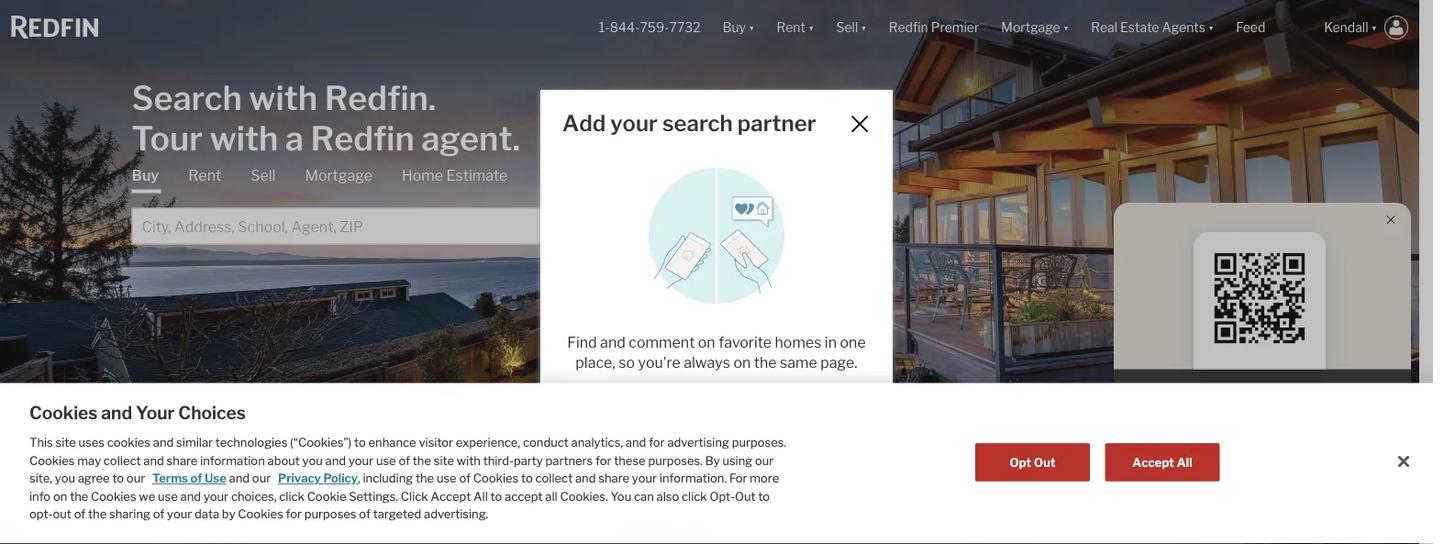 Task type: describe. For each thing, give the bounding box(es) containing it.
the up camera.
[[1325, 422, 1345, 437]]

0 vertical spatial site
[[56, 436, 76, 450]]

844-
[[610, 20, 640, 35]]

sell
[[251, 167, 276, 185]]

the right get
[[1161, 422, 1181, 437]]

the down agree at the left
[[70, 489, 88, 504]]

search
[[663, 110, 733, 136]]

using
[[723, 453, 753, 468]]

1 horizontal spatial purposes.
[[732, 436, 787, 450]]

buy link
[[132, 166, 159, 193]]

for inside , including the use of cookies to collect and share your information. for more info on the cookies we use and your choices, click cookie settings. click accept all to accept all cookies. you can also click opt-out to opt-out of the sharing of your data by cookies for purposes of targeted advertising.
[[286, 507, 302, 521]]

find and comment on favorite homes in one place, so you're always on the same page.
[[568, 334, 866, 372]]

accept all
[[1133, 455, 1193, 470]]

0 vertical spatial on
[[698, 334, 716, 352]]

opt-
[[29, 507, 53, 521]]

2 horizontal spatial our
[[755, 453, 774, 468]]

your
[[136, 402, 175, 423]]

app install qr code image
[[1209, 247, 1312, 350]]

all inside button
[[1178, 455, 1193, 470]]

info
[[29, 489, 51, 504]]

visitor
[[419, 436, 454, 450]]

you
[[611, 489, 632, 504]]

cookies and your choices
[[29, 402, 246, 423]]

cookies.
[[560, 489, 608, 504]]

estimate
[[447, 167, 508, 185]]

7732
[[670, 20, 701, 35]]

targeted
[[373, 507, 422, 521]]

1-
[[599, 20, 610, 35]]

page.
[[821, 354, 858, 372]]

the left sharing
[[88, 507, 107, 521]]

partners
[[546, 453, 593, 468]]

opt
[[1010, 455, 1032, 470]]

scanning
[[1269, 422, 1323, 437]]

and up terms
[[144, 453, 164, 468]]

choices
[[178, 402, 246, 423]]

of up advertising.
[[459, 471, 471, 486]]

to left accept
[[491, 489, 502, 504]]

("cookies")
[[290, 436, 352, 450]]

also
[[657, 489, 680, 504]]

partner
[[738, 110, 817, 136]]

advertising.
[[424, 507, 489, 521]]

, including the use of cookies to collect and share your information. for more info on the cookies we use and your choices, click cookie settings. click accept all to accept all cookies. you can also click opt-out to opt-out of the sharing of your data by cookies for purposes of targeted advertising.
[[29, 471, 780, 521]]

code
[[1137, 442, 1166, 458]]

your up the can
[[632, 471, 657, 486]]

get
[[1137, 422, 1158, 437]]

redfin premier
[[889, 20, 980, 35]]

of inside this site uses cookies and similar technologies ("cookies") to enhance visitor experience, conduct analytics, and for advertising purposes. cookies may collect and share information about you and your use of the site with third-party partners for these purposes. by using our site, you agree to our
[[399, 453, 410, 468]]

2 click from the left
[[682, 489, 707, 504]]

out inside , including the use of cookies to collect and share your information. for more info on the cookies we use and your choices, click cookie settings. click accept all to accept all cookies. you can also click opt-out to opt-out of the sharing of your data by cookies for purposes of targeted advertising.
[[735, 489, 756, 504]]

qr
[[1348, 422, 1367, 437]]

accept inside button
[[1133, 455, 1175, 470]]

third-
[[483, 453, 514, 468]]

accept
[[505, 489, 543, 504]]

0 horizontal spatial purposes.
[[649, 453, 703, 468]]

redfin inside search with redfin. tour with a redfin agent.
[[311, 118, 415, 158]]

1 click from the left
[[279, 489, 305, 504]]

your inside this site uses cookies and similar technologies ("cookies") to enhance visitor experience, conduct analytics, and for advertising purposes. cookies may collect and share information about you and your use of the site with third-party partners for these purposes. by using our site, you agree to our
[[349, 453, 374, 468]]

0 vertical spatial you
[[303, 453, 323, 468]]

search
[[132, 78, 242, 118]]

analytics,
[[572, 436, 623, 450]]

information
[[200, 453, 265, 468]]

and down your
[[153, 436, 174, 450]]

rent link
[[188, 166, 221, 186]]

mortgage
[[305, 167, 373, 185]]

buy
[[132, 167, 159, 185]]

cookies down choices,
[[238, 507, 283, 521]]

add your search partner
[[563, 110, 817, 136]]

more inside "link"
[[1263, 482, 1295, 498]]

this site uses cookies and similar technologies ("cookies") to enhance visitor experience, conduct analytics, and for advertising purposes. cookies may collect and share information about you and your use of the site with third-party partners for these purposes. by using our site, you agree to our
[[29, 436, 787, 486]]

party
[[514, 453, 543, 468]]

and up cookies. at the left of the page
[[576, 471, 596, 486]]

use inside this site uses cookies and similar technologies ("cookies") to enhance visitor experience, conduct analytics, and for advertising purposes. cookies may collect and share information about you and your use of the site with third-party partners for these purposes. by using our site, you agree to our
[[376, 453, 396, 468]]

City, Address, School, Agent, ZIP search field
[[132, 208, 596, 245]]

agent.
[[422, 118, 520, 158]]

of down we
[[153, 507, 165, 521]]

above
[[1169, 442, 1205, 458]]

1-844-759-7732 link
[[599, 20, 701, 35]]

phone's
[[1266, 442, 1313, 458]]

opt-
[[710, 489, 735, 504]]

privacy policy link
[[278, 471, 358, 486]]

sell link
[[251, 166, 276, 186]]

feed
[[1237, 20, 1266, 35]]

we
[[139, 489, 155, 504]]

of left use at left bottom
[[191, 471, 202, 486]]

more inside , including the use of cookies to collect and share your information. for more info on the cookies we use and your choices, click cookie settings. click accept all to accept all cookies. you can also click opt-out to opt-out of the sharing of your data by cookies for purposes of targeted advertising.
[[750, 471, 780, 486]]

and up cookies
[[101, 402, 132, 423]]

get the redfin app by scanning the qr code above with your phone's camera.
[[1137, 422, 1367, 458]]

a
[[285, 118, 304, 158]]

place,
[[576, 354, 616, 372]]

click
[[401, 489, 428, 504]]

home estimate
[[402, 167, 508, 185]]

choices,
[[231, 489, 277, 504]]

1 horizontal spatial for
[[596, 453, 612, 468]]

to right opt- on the bottom
[[759, 489, 770, 504]]

about
[[268, 453, 300, 468]]

with inside this site uses cookies and similar technologies ("cookies") to enhance visitor experience, conduct analytics, and for advertising purposes. cookies may collect and share information about you and your use of the site with third-party partners for these purposes. by using our site, you agree to our
[[457, 453, 481, 468]]

759-
[[640, 20, 670, 35]]

in
[[825, 334, 837, 352]]

one
[[840, 334, 866, 352]]

similar
[[176, 436, 213, 450]]

redfin.
[[325, 78, 436, 118]]

accept inside , including the use of cookies to collect and share your information. for more info on the cookies we use and your choices, click cookie settings. click accept all to accept all cookies. you can also click opt-out to opt-out of the sharing of your data by cookies for purposes of targeted advertising.
[[431, 489, 471, 504]]

privacy
[[278, 471, 321, 486]]

you're
[[638, 354, 681, 372]]

and down 'terms of use' link
[[180, 489, 201, 504]]

cookie
[[307, 489, 347, 504]]

and down 'information'
[[229, 471, 250, 486]]



Task type: locate. For each thing, give the bounding box(es) containing it.
redfin up 'mortgage' on the top
[[311, 118, 415, 158]]

2 horizontal spatial for
[[649, 436, 665, 450]]

always
[[684, 354, 731, 372]]

and up "policy"
[[326, 453, 346, 468]]

your
[[611, 110, 658, 136], [1237, 442, 1264, 458], [349, 453, 374, 468], [632, 471, 657, 486], [204, 489, 229, 504], [167, 507, 192, 521]]

cookies down this
[[29, 453, 75, 468]]

may
[[77, 453, 101, 468]]

tab list containing buy
[[132, 166, 637, 245]]

of
[[399, 453, 410, 468], [191, 471, 202, 486], [459, 471, 471, 486], [74, 507, 86, 521], [153, 507, 165, 521], [359, 507, 371, 521]]

collect
[[104, 453, 141, 468], [536, 471, 573, 486]]

1 horizontal spatial redfin
[[889, 20, 929, 35]]

0 horizontal spatial use
[[158, 489, 178, 504]]

0 vertical spatial share
[[167, 453, 198, 468]]

for left "advertising"
[[649, 436, 665, 450]]

mortgage link
[[305, 166, 373, 186]]

1 horizontal spatial you
[[303, 453, 323, 468]]

on inside , including the use of cookies to collect and share your information. for more info on the cookies we use and your choices, click cookie settings. click accept all to accept all cookies. you can also click opt-out to opt-out of the sharing of your data by cookies for purposes of targeted advertising.
[[53, 489, 67, 504]]

a woman showing a document for a backyard consultation. image
[[135, 434, 694, 544]]

out right opt
[[1035, 455, 1056, 470]]

click down privacy
[[279, 489, 305, 504]]

and up these
[[626, 436, 647, 450]]

0 horizontal spatial for
[[286, 507, 302, 521]]

collect up all
[[536, 471, 573, 486]]

for
[[649, 436, 665, 450], [596, 453, 612, 468], [286, 507, 302, 521]]

all inside , including the use of cookies to collect and share your information. for more info on the cookies we use and your choices, click cookie settings. click accept all to accept all cookies. you can also click opt-out to opt-out of the sharing of your data by cookies for purposes of targeted advertising.
[[474, 489, 488, 504]]

0 horizontal spatial all
[[474, 489, 488, 504]]

rent
[[188, 167, 221, 185]]

our up choices,
[[252, 471, 271, 486]]

all up advertising.
[[474, 489, 488, 504]]

1 horizontal spatial collect
[[536, 471, 573, 486]]

1 horizontal spatial accept
[[1133, 455, 1175, 470]]

purposes. up using
[[732, 436, 787, 450]]

uses
[[79, 436, 105, 450]]

by inside , including the use of cookies to collect and share your information. for more info on the cookies we use and your choices, click cookie settings. click accept all to accept all cookies. you can also click opt-out to opt-out of the sharing of your data by cookies for purposes of targeted advertising.
[[222, 507, 236, 521]]

terms of use link
[[152, 471, 227, 486]]

1 horizontal spatial site
[[434, 453, 454, 468]]

share up you
[[599, 471, 630, 486]]

our up we
[[127, 471, 145, 486]]

by
[[706, 453, 720, 468]]

agree
[[78, 471, 110, 486]]

favorite
[[719, 334, 772, 352]]

1 vertical spatial site
[[434, 453, 454, 468]]

information.
[[660, 471, 727, 486]]

opt out button
[[976, 443, 1091, 482]]

collect down cookies
[[104, 453, 141, 468]]

use up including
[[376, 453, 396, 468]]

opt out
[[1010, 455, 1056, 470]]

1 horizontal spatial share
[[599, 471, 630, 486]]

0 horizontal spatial on
[[53, 489, 67, 504]]

redfin left premier
[[889, 20, 929, 35]]

use up advertising.
[[437, 471, 457, 486]]

redfin up above at the right
[[1184, 422, 1223, 437]]

so
[[619, 354, 635, 372]]

to right agree at the left
[[112, 471, 124, 486]]

0 horizontal spatial by
[[222, 507, 236, 521]]

terms
[[152, 471, 188, 486]]

for down privacy
[[286, 507, 302, 521]]

0 horizontal spatial click
[[279, 489, 305, 504]]

1 horizontal spatial more
[[1263, 482, 1295, 498]]

settings.
[[349, 489, 398, 504]]

0 horizontal spatial share
[[167, 453, 198, 468]]

1 vertical spatial on
[[734, 354, 751, 372]]

1 vertical spatial you
[[55, 471, 75, 486]]

share inside , including the use of cookies to collect and share your information. for more info on the cookies we use and your choices, click cookie settings. click accept all to accept all cookies. you can also click opt-out to opt-out of the sharing of your data by cookies for purposes of targeted advertising.
[[599, 471, 630, 486]]

search with redfin. tour with a redfin agent.
[[132, 78, 520, 158]]

1 vertical spatial all
[[474, 489, 488, 504]]

this
[[29, 436, 53, 450]]

enhance
[[369, 436, 416, 450]]

1 vertical spatial accept
[[431, 489, 471, 504]]

by right app
[[1251, 422, 1266, 437]]

2 horizontal spatial on
[[734, 354, 751, 372]]

2 vertical spatial redfin
[[1184, 422, 1223, 437]]

1 horizontal spatial on
[[698, 334, 716, 352]]

2 horizontal spatial redfin
[[1184, 422, 1223, 437]]

learn
[[1225, 482, 1261, 498]]

more right for
[[750, 471, 780, 486]]

tour
[[132, 118, 203, 158]]

tab list
[[132, 166, 637, 245]]

1 horizontal spatial out
[[1035, 455, 1056, 470]]

cookies up this
[[29, 402, 98, 423]]

and
[[600, 334, 626, 352], [101, 402, 132, 423], [153, 436, 174, 450], [626, 436, 647, 450], [144, 453, 164, 468], [326, 453, 346, 468], [229, 471, 250, 486], [576, 471, 596, 486], [180, 489, 201, 504]]

premier
[[932, 20, 980, 35]]

1 vertical spatial use
[[437, 471, 457, 486]]

cookies
[[107, 436, 151, 450]]

policy
[[324, 471, 358, 486]]

your left 'data'
[[167, 507, 192, 521]]

to down party
[[521, 471, 533, 486]]

1 horizontal spatial click
[[682, 489, 707, 504]]

0 horizontal spatial site
[[56, 436, 76, 450]]

cookies down the third-
[[474, 471, 519, 486]]

collect inside , including the use of cookies to collect and share your information. for more info on the cookies we use and your choices, click cookie settings. click accept all to accept all cookies. you can also click opt-out to opt-out of the sharing of your data by cookies for purposes of targeted advertising.
[[536, 471, 573, 486]]

0 vertical spatial all
[[1178, 455, 1193, 470]]

for
[[730, 471, 748, 486]]

learn more
[[1225, 482, 1295, 498]]

you up privacy policy 'link'
[[303, 453, 323, 468]]

0 vertical spatial for
[[649, 436, 665, 450]]

accept down get
[[1133, 455, 1175, 470]]

your right add
[[611, 110, 658, 136]]

1 vertical spatial for
[[596, 453, 612, 468]]

on up always
[[698, 334, 716, 352]]

0 vertical spatial accept
[[1133, 455, 1175, 470]]

with inside get the redfin app by scanning the qr code above with your phone's camera.
[[1208, 442, 1234, 458]]

your up ,
[[349, 453, 374, 468]]

with
[[249, 78, 318, 118], [210, 118, 278, 158], [1208, 442, 1234, 458], [457, 453, 481, 468]]

these
[[614, 453, 646, 468]]

1 vertical spatial purposes.
[[649, 453, 703, 468]]

home estimate link
[[402, 166, 508, 186]]

share inside this site uses cookies and similar technologies ("cookies") to enhance visitor experience, conduct analytics, and for advertising purposes. cookies may collect and share information about you and your use of the site with third-party partners for these purposes. by using our site, you agree to our
[[167, 453, 198, 468]]

the up click
[[416, 471, 434, 486]]

add your search partner dialog
[[541, 90, 893, 454]]

site right this
[[56, 436, 76, 450]]

your inside get the redfin app by scanning the qr code above with your phone's camera.
[[1237, 442, 1264, 458]]

0 vertical spatial out
[[1035, 455, 1056, 470]]

out inside button
[[1035, 455, 1056, 470]]

2 vertical spatial on
[[53, 489, 67, 504]]

feed button
[[1226, 0, 1314, 55]]

and up so
[[600, 334, 626, 352]]

2 vertical spatial for
[[286, 507, 302, 521]]

your down use at left bottom
[[204, 489, 229, 504]]

1 vertical spatial redfin
[[311, 118, 415, 158]]

1 vertical spatial collect
[[536, 471, 573, 486]]

1 horizontal spatial use
[[376, 453, 396, 468]]

you right the site,
[[55, 471, 75, 486]]

0 vertical spatial redfin
[[889, 20, 929, 35]]

more
[[750, 471, 780, 486], [1263, 482, 1295, 498]]

find
[[568, 334, 597, 352]]

and inside find and comment on favorite homes in one place, so you're always on the same page.
[[600, 334, 626, 352]]

1 vertical spatial out
[[735, 489, 756, 504]]

0 horizontal spatial redfin
[[311, 118, 415, 158]]

home
[[402, 167, 444, 185]]

of down settings.
[[359, 507, 371, 521]]

site
[[56, 436, 76, 450], [434, 453, 454, 468]]

1 horizontal spatial our
[[252, 471, 271, 486]]

of down enhance
[[399, 453, 410, 468]]

1 vertical spatial by
[[222, 507, 236, 521]]

1 vertical spatial share
[[599, 471, 630, 486]]

of right out
[[74, 507, 86, 521]]

purposes
[[305, 507, 357, 521]]

the
[[754, 354, 777, 372], [1161, 422, 1181, 437], [1325, 422, 1345, 437], [413, 453, 431, 468], [416, 471, 434, 486], [70, 489, 88, 504], [88, 507, 107, 521]]

redfin inside get the redfin app by scanning the qr code above with your phone's camera.
[[1184, 422, 1223, 437]]

2 vertical spatial use
[[158, 489, 178, 504]]

1 horizontal spatial all
[[1178, 455, 1193, 470]]

collect inside this site uses cookies and similar technologies ("cookies") to enhance visitor experience, conduct analytics, and for advertising purposes. cookies may collect and share information about you and your use of the site with third-party partners for these purposes. by using our site, you agree to our
[[104, 453, 141, 468]]

to left enhance
[[354, 436, 366, 450]]

accept up advertising.
[[431, 489, 471, 504]]

all
[[546, 489, 558, 504]]

site,
[[29, 471, 52, 486]]

add your search partner element
[[563, 110, 826, 136]]

your down app
[[1237, 442, 1264, 458]]

the inside find and comment on favorite homes in one place, so you're always on the same page.
[[754, 354, 777, 372]]

on
[[698, 334, 716, 352], [734, 354, 751, 372], [53, 489, 67, 504]]

0 horizontal spatial more
[[750, 471, 780, 486]]

for down "analytics,"
[[596, 453, 612, 468]]

redfin
[[889, 20, 929, 35], [311, 118, 415, 158], [1184, 422, 1223, 437]]

out
[[1035, 455, 1056, 470], [735, 489, 756, 504]]

0 vertical spatial purposes.
[[732, 436, 787, 450]]

out
[[53, 507, 71, 521]]

out down for
[[735, 489, 756, 504]]

cookies
[[29, 402, 98, 423], [29, 453, 75, 468], [474, 471, 519, 486], [91, 489, 136, 504], [238, 507, 283, 521]]

more right 'learn'
[[1263, 482, 1295, 498]]

purposes. up information.
[[649, 453, 703, 468]]

on up out
[[53, 489, 67, 504]]

0 horizontal spatial our
[[127, 471, 145, 486]]

including
[[363, 471, 413, 486]]

click down information.
[[682, 489, 707, 504]]

cookies inside this site uses cookies and similar technologies ("cookies") to enhance visitor experience, conduct analytics, and for advertising purposes. cookies may collect and share information about you and your use of the site with third-party partners for these purposes. by using our site, you agree to our
[[29, 453, 75, 468]]

1 horizontal spatial by
[[1251, 422, 1266, 437]]

data
[[195, 507, 219, 521]]

cookies and your choices alert dialog
[[0, 383, 1434, 544]]

2 horizontal spatial use
[[437, 471, 457, 486]]

click
[[279, 489, 305, 504], [682, 489, 707, 504]]

0 horizontal spatial collect
[[104, 453, 141, 468]]

,
[[358, 471, 360, 486]]

site down the visitor
[[434, 453, 454, 468]]

by right 'data'
[[222, 507, 236, 521]]

your inside dialog
[[611, 110, 658, 136]]

share up 'terms of use' link
[[167, 453, 198, 468]]

0 vertical spatial collect
[[104, 453, 141, 468]]

on down favorite
[[734, 354, 751, 372]]

0 horizontal spatial you
[[55, 471, 75, 486]]

the down the visitor
[[413, 453, 431, 468]]

terms of use and our privacy policy
[[152, 471, 358, 486]]

our
[[755, 453, 774, 468], [127, 471, 145, 486], [252, 471, 271, 486]]

our right using
[[755, 453, 774, 468]]

conduct
[[523, 436, 569, 450]]

use
[[376, 453, 396, 468], [437, 471, 457, 486], [158, 489, 178, 504]]

0 horizontal spatial out
[[735, 489, 756, 504]]

1-844-759-7732
[[599, 20, 701, 35]]

the down favorite
[[754, 354, 777, 372]]

all right code
[[1178, 455, 1193, 470]]

by inside get the redfin app by scanning the qr code above with your phone's camera.
[[1251, 422, 1266, 437]]

share
[[167, 453, 198, 468], [599, 471, 630, 486]]

sharing
[[109, 507, 150, 521]]

0 vertical spatial use
[[376, 453, 396, 468]]

0 horizontal spatial accept
[[431, 489, 471, 504]]

comment
[[629, 334, 695, 352]]

add
[[563, 110, 606, 136]]

camera.
[[1316, 442, 1363, 458]]

use down terms
[[158, 489, 178, 504]]

the inside this site uses cookies and similar technologies ("cookies") to enhance visitor experience, conduct analytics, and for advertising purposes. cookies may collect and share information about you and your use of the site with third-party partners for these purposes. by using our site, you agree to our
[[413, 453, 431, 468]]

cookies up sharing
[[91, 489, 136, 504]]

advertising
[[668, 436, 730, 450]]

learn more link
[[1137, 482, 1384, 499]]

app
[[1226, 422, 1249, 437]]

redfin inside redfin premier button
[[889, 20, 929, 35]]

0 vertical spatial by
[[1251, 422, 1266, 437]]



Task type: vqa. For each thing, say whether or not it's contained in the screenshot.
the bottommost the All
yes



